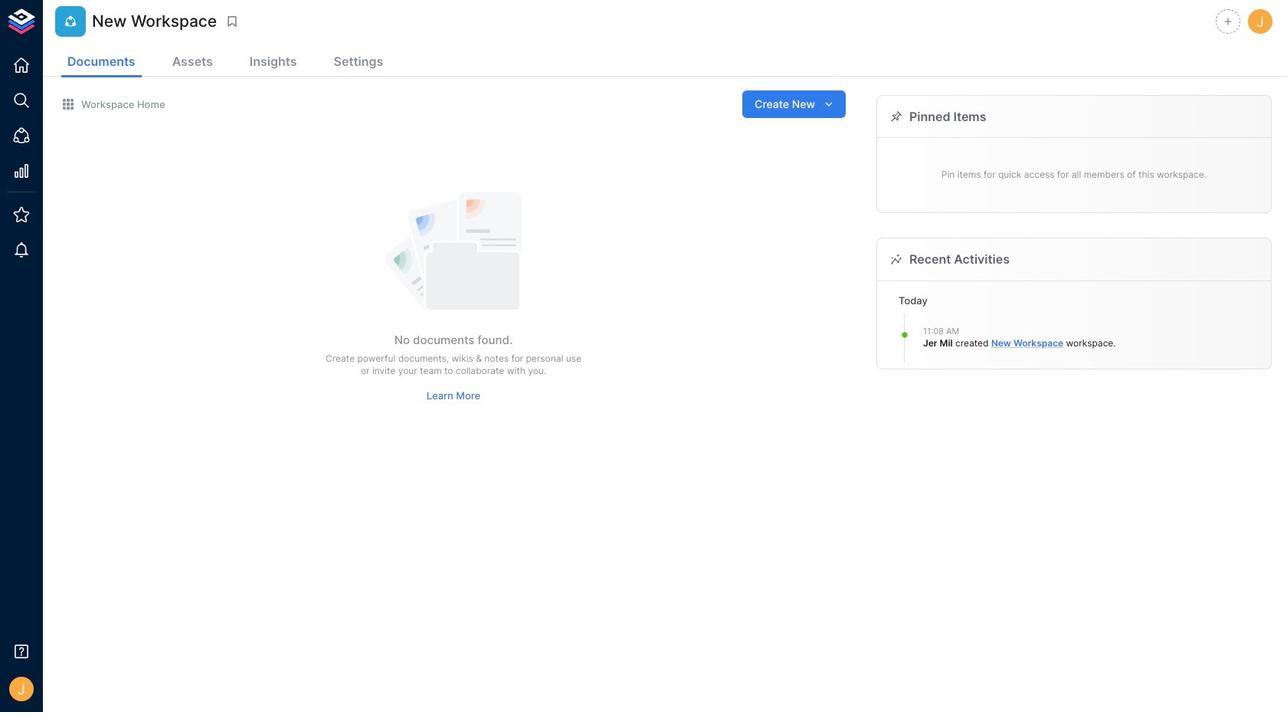Task type: vqa. For each thing, say whether or not it's contained in the screenshot.
Remove Favorite icon
no



Task type: describe. For each thing, give the bounding box(es) containing it.
bookmark image
[[225, 15, 239, 28]]



